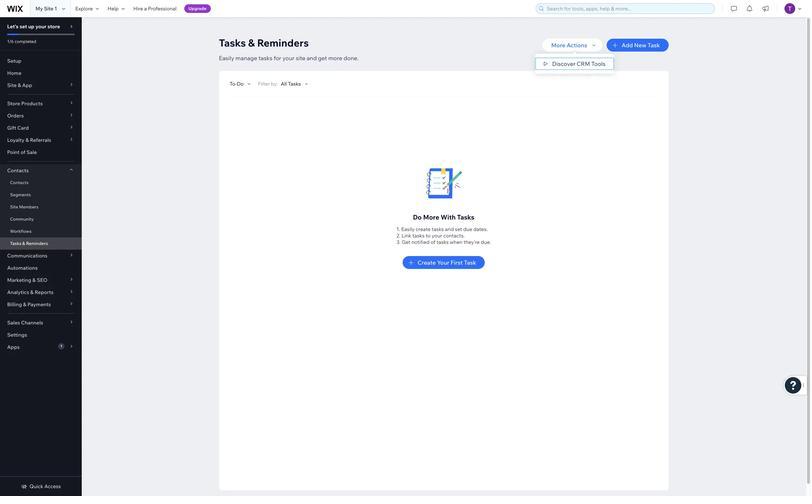 Task type: describe. For each thing, give the bounding box(es) containing it.
site for site & app
[[7, 82, 17, 89]]

1 horizontal spatial tasks & reminders
[[219, 37, 309, 49]]

with
[[441, 213, 456, 222]]

loyalty & referrals button
[[0, 134, 82, 146]]

1.
[[397, 226, 400, 233]]

1. easily create tasks and set due dates. 2. link tasks to your contacts. 3. get notified of tasks when they're due.
[[397, 226, 491, 246]]

1/6
[[7, 39, 14, 44]]

all tasks
[[281, 81, 301, 87]]

tasks left when
[[437, 239, 449, 246]]

more actions
[[552, 42, 588, 49]]

link
[[402, 233, 412, 239]]

your
[[437, 259, 450, 267]]

sales channels button
[[0, 317, 82, 329]]

a
[[144, 5, 147, 12]]

easily manage tasks for your site and get more done.
[[219, 55, 359, 62]]

create
[[416, 226, 431, 233]]

sale
[[27, 149, 37, 156]]

communications button
[[0, 250, 82, 262]]

due
[[464, 226, 473, 233]]

billing & payments
[[7, 302, 51, 308]]

marketing & seo
[[7, 277, 47, 284]]

tasks left for
[[259, 55, 273, 62]]

1/6 completed
[[7, 39, 36, 44]]

tasks inside 'sidebar' element
[[10, 241, 21, 246]]

add new task
[[622, 42, 660, 49]]

due.
[[481, 239, 491, 246]]

set inside 1. easily create tasks and set due dates. 2. link tasks to your contacts. 3. get notified of tasks when they're due.
[[455, 226, 462, 233]]

site members link
[[0, 201, 82, 213]]

quick access
[[30, 484, 61, 490]]

app
[[22, 82, 32, 89]]

orders button
[[0, 110, 82, 122]]

done.
[[344, 55, 359, 62]]

up
[[28, 23, 34, 30]]

segments
[[10, 192, 31, 198]]

contacts link
[[0, 177, 82, 189]]

products
[[21, 100, 43, 107]]

analytics
[[7, 290, 29, 296]]

site & app
[[7, 82, 32, 89]]

dates.
[[474, 226, 488, 233]]

get
[[318, 55, 327, 62]]

contacts button
[[0, 165, 82, 177]]

first
[[451, 259, 463, 267]]

all tasks button
[[281, 81, 310, 87]]

sales
[[7, 320, 20, 326]]

tasks right to
[[432, 226, 444, 233]]

explore
[[75, 5, 93, 12]]

contacts for contacts link
[[10, 180, 28, 185]]

payments
[[27, 302, 51, 308]]

gift card
[[7, 125, 29, 131]]

set inside 'sidebar' element
[[20, 23, 27, 30]]

contacts.
[[444, 233, 465, 239]]

tasks right all
[[288, 81, 301, 87]]

of inside 1. easily create tasks and set due dates. 2. link tasks to your contacts. 3. get notified of tasks when they're due.
[[431, 239, 436, 246]]

0 horizontal spatial task
[[464, 259, 477, 267]]

easily inside 1. easily create tasks and set due dates. 2. link tasks to your contacts. 3. get notified of tasks when they're due.
[[401, 226, 415, 233]]

help button
[[103, 0, 129, 17]]

communications
[[7, 253, 47, 259]]

0 horizontal spatial easily
[[219, 55, 234, 62]]

& for "loyalty & referrals" dropdown button at the left top of the page
[[26, 137, 29, 144]]

site & app button
[[0, 79, 82, 91]]

site
[[296, 55, 306, 62]]

workflows
[[10, 229, 32, 234]]

my site 1
[[36, 5, 57, 12]]

tasks left to
[[413, 233, 425, 239]]

new
[[635, 42, 647, 49]]

and inside 1. easily create tasks and set due dates. 2. link tasks to your contacts. 3. get notified of tasks when they're due.
[[445, 226, 454, 233]]

store
[[7, 100, 20, 107]]

community
[[10, 217, 34, 222]]

do more with tasks
[[413, 213, 475, 222]]

discover crm tools
[[553, 60, 606, 67]]

sales channels
[[7, 320, 43, 326]]

manage
[[236, 55, 257, 62]]

community link
[[0, 213, 82, 226]]

orders
[[7, 113, 24, 119]]

automations link
[[0, 262, 82, 274]]

when
[[450, 239, 463, 246]]

gift
[[7, 125, 16, 131]]

quick
[[30, 484, 43, 490]]

Search for tools, apps, help & more... field
[[545, 4, 713, 14]]

& for billing & payments popup button at bottom
[[23, 302, 26, 308]]

filter
[[258, 81, 270, 87]]

automations
[[7, 265, 38, 272]]

notified
[[412, 239, 430, 246]]

setup
[[7, 58, 21, 64]]

& for analytics & reports popup button
[[30, 290, 34, 296]]

add
[[622, 42, 633, 49]]



Task type: vqa. For each thing, say whether or not it's contained in the screenshot.
the right the
no



Task type: locate. For each thing, give the bounding box(es) containing it.
store
[[48, 23, 60, 30]]

do left filter
[[237, 81, 244, 87]]

sidebar element
[[0, 17, 82, 497]]

seo
[[37, 277, 47, 284]]

& left seo
[[32, 277, 36, 284]]

easily
[[219, 55, 234, 62], [401, 226, 415, 233]]

1 horizontal spatial and
[[445, 226, 454, 233]]

tasks & reminders up communications
[[10, 241, 48, 246]]

& right billing
[[23, 302, 26, 308]]

upgrade
[[189, 6, 207, 11]]

contacts
[[7, 168, 29, 174], [10, 180, 28, 185]]

hire a professional link
[[129, 0, 181, 17]]

more left actions
[[552, 42, 566, 49]]

2 horizontal spatial your
[[432, 233, 442, 239]]

1 vertical spatial and
[[445, 226, 454, 233]]

1 horizontal spatial set
[[455, 226, 462, 233]]

0 vertical spatial contacts
[[7, 168, 29, 174]]

site right my
[[44, 5, 53, 12]]

members
[[19, 205, 38, 210]]

0 vertical spatial 1
[[55, 5, 57, 12]]

contacts down the point of sale at the left top
[[7, 168, 29, 174]]

0 vertical spatial set
[[20, 23, 27, 30]]

0 vertical spatial do
[[237, 81, 244, 87]]

0 vertical spatial task
[[648, 42, 660, 49]]

analytics & reports button
[[0, 287, 82, 299]]

home link
[[0, 67, 82, 79]]

get
[[402, 239, 411, 246]]

tasks & reminders link
[[0, 238, 82, 250]]

channels
[[21, 320, 43, 326]]

& for site & app 'popup button'
[[18, 82, 21, 89]]

0 horizontal spatial do
[[237, 81, 244, 87]]

create your first task button
[[403, 257, 485, 269]]

and left get
[[307, 55, 317, 62]]

1 vertical spatial site
[[7, 82, 17, 89]]

reminders inside 'sidebar' element
[[26, 241, 48, 246]]

site inside 'popup button'
[[7, 82, 17, 89]]

0 vertical spatial tasks & reminders
[[219, 37, 309, 49]]

settings
[[7, 332, 27, 339]]

filter by:
[[258, 81, 278, 87]]

0 vertical spatial and
[[307, 55, 317, 62]]

1 horizontal spatial task
[[648, 42, 660, 49]]

setup link
[[0, 55, 82, 67]]

1 vertical spatial tasks & reminders
[[10, 241, 48, 246]]

1 horizontal spatial 1
[[60, 344, 62, 349]]

0 vertical spatial reminders
[[257, 37, 309, 49]]

to-
[[230, 81, 237, 87]]

1 vertical spatial contacts
[[10, 180, 28, 185]]

your right up
[[36, 23, 46, 30]]

referrals
[[30, 137, 51, 144]]

1 horizontal spatial more
[[552, 42, 566, 49]]

1 horizontal spatial do
[[413, 213, 422, 222]]

more actions button
[[543, 39, 603, 52]]

more inside more actions button
[[552, 42, 566, 49]]

1 vertical spatial your
[[283, 55, 295, 62]]

your
[[36, 23, 46, 30], [283, 55, 295, 62], [432, 233, 442, 239]]

your right to
[[432, 233, 442, 239]]

point of sale link
[[0, 146, 82, 159]]

point of sale
[[7, 149, 37, 156]]

1 horizontal spatial of
[[431, 239, 436, 246]]

and down with
[[445, 226, 454, 233]]

actions
[[567, 42, 588, 49]]

1 vertical spatial set
[[455, 226, 462, 233]]

& left app
[[18, 82, 21, 89]]

1 vertical spatial task
[[464, 259, 477, 267]]

0 horizontal spatial your
[[36, 23, 46, 30]]

1 vertical spatial easily
[[401, 226, 415, 233]]

& left reports
[[30, 290, 34, 296]]

point
[[7, 149, 19, 156]]

0 horizontal spatial set
[[20, 23, 27, 30]]

site for site members
[[10, 205, 18, 210]]

of
[[21, 149, 25, 156], [431, 239, 436, 246]]

contacts up segments
[[10, 180, 28, 185]]

to-do button
[[230, 81, 252, 87]]

0 horizontal spatial more
[[423, 213, 440, 222]]

reports
[[35, 290, 54, 296]]

your inside 'sidebar' element
[[36, 23, 46, 30]]

0 horizontal spatial reminders
[[26, 241, 48, 246]]

& inside dropdown button
[[32, 277, 36, 284]]

tasks down workflows on the top
[[10, 241, 21, 246]]

& up manage
[[248, 37, 255, 49]]

analytics & reports
[[7, 290, 54, 296]]

tasks up the due
[[457, 213, 475, 222]]

my
[[36, 5, 43, 12]]

0 vertical spatial site
[[44, 5, 53, 12]]

tasks & reminders up for
[[219, 37, 309, 49]]

1 vertical spatial more
[[423, 213, 440, 222]]

site down segments
[[10, 205, 18, 210]]

upgrade button
[[184, 4, 211, 13]]

create your first task
[[418, 259, 477, 267]]

to-do
[[230, 81, 244, 87]]

2 vertical spatial site
[[10, 205, 18, 210]]

& right loyalty
[[26, 137, 29, 144]]

your inside 1. easily create tasks and set due dates. 2. link tasks to your contacts. 3. get notified of tasks when they're due.
[[432, 233, 442, 239]]

billing
[[7, 302, 22, 308]]

access
[[44, 484, 61, 490]]

to
[[426, 233, 431, 239]]

site down home
[[7, 82, 17, 89]]

tasks
[[219, 37, 246, 49], [288, 81, 301, 87], [457, 213, 475, 222], [10, 241, 21, 246]]

& inside dropdown button
[[26, 137, 29, 144]]

store products
[[7, 100, 43, 107]]

0 horizontal spatial tasks & reminders
[[10, 241, 48, 246]]

0 horizontal spatial 1
[[55, 5, 57, 12]]

1 horizontal spatial easily
[[401, 226, 415, 233]]

of left sale
[[21, 149, 25, 156]]

& for marketing & seo dropdown button
[[32, 277, 36, 284]]

1 vertical spatial reminders
[[26, 241, 48, 246]]

reminders
[[257, 37, 309, 49], [26, 241, 48, 246]]

task right first
[[464, 259, 477, 267]]

discover
[[553, 60, 576, 67]]

1 horizontal spatial reminders
[[257, 37, 309, 49]]

1 down settings link
[[60, 344, 62, 349]]

hire a professional
[[133, 5, 177, 12]]

add new task button
[[607, 39, 669, 52]]

& for tasks & reminders link
[[22, 241, 25, 246]]

set
[[20, 23, 27, 30], [455, 226, 462, 233]]

contacts for contacts dropdown button
[[7, 168, 29, 174]]

they're
[[464, 239, 480, 246]]

reminders up for
[[257, 37, 309, 49]]

easily right 1.
[[401, 226, 415, 233]]

do up create
[[413, 213, 422, 222]]

& down workflows on the top
[[22, 241, 25, 246]]

your right for
[[283, 55, 295, 62]]

site members
[[10, 205, 38, 210]]

tasks up manage
[[219, 37, 246, 49]]

0 vertical spatial more
[[552, 42, 566, 49]]

1 vertical spatial do
[[413, 213, 422, 222]]

0 vertical spatial of
[[21, 149, 25, 156]]

segments link
[[0, 189, 82, 201]]

set left up
[[20, 23, 27, 30]]

1 inside 'sidebar' element
[[60, 344, 62, 349]]

gift card button
[[0, 122, 82, 134]]

quick access button
[[21, 484, 61, 490]]

settings link
[[0, 329, 82, 342]]

home
[[7, 70, 21, 76]]

store products button
[[0, 98, 82, 110]]

of inside 'sidebar' element
[[21, 149, 25, 156]]

loyalty & referrals
[[7, 137, 51, 144]]

2 vertical spatial your
[[432, 233, 442, 239]]

1 right my
[[55, 5, 57, 12]]

1 vertical spatial 1
[[60, 344, 62, 349]]

apps
[[7, 344, 20, 351]]

& inside 'popup button'
[[18, 82, 21, 89]]

tasks & reminders
[[219, 37, 309, 49], [10, 241, 48, 246]]

all
[[281, 81, 287, 87]]

0 horizontal spatial of
[[21, 149, 25, 156]]

1 vertical spatial of
[[431, 239, 436, 246]]

0 vertical spatial your
[[36, 23, 46, 30]]

0 vertical spatial easily
[[219, 55, 234, 62]]

marketing
[[7, 277, 31, 284]]

tasks
[[259, 55, 273, 62], [432, 226, 444, 233], [413, 233, 425, 239], [437, 239, 449, 246]]

3.
[[397, 239, 401, 246]]

more
[[329, 55, 343, 62]]

marketing & seo button
[[0, 274, 82, 287]]

easily left manage
[[219, 55, 234, 62]]

task
[[648, 42, 660, 49], [464, 259, 477, 267]]

1 horizontal spatial your
[[283, 55, 295, 62]]

billing & payments button
[[0, 299, 82, 311]]

help
[[108, 5, 119, 12]]

task right new
[[648, 42, 660, 49]]

contacts inside dropdown button
[[7, 168, 29, 174]]

0 horizontal spatial and
[[307, 55, 317, 62]]

set left the due
[[455, 226, 462, 233]]

2.
[[397, 233, 401, 239]]

crm
[[577, 60, 590, 67]]

more up create
[[423, 213, 440, 222]]

reminders down workflows link
[[26, 241, 48, 246]]

tasks & reminders inside 'sidebar' element
[[10, 241, 48, 246]]

of right to
[[431, 239, 436, 246]]

card
[[17, 125, 29, 131]]



